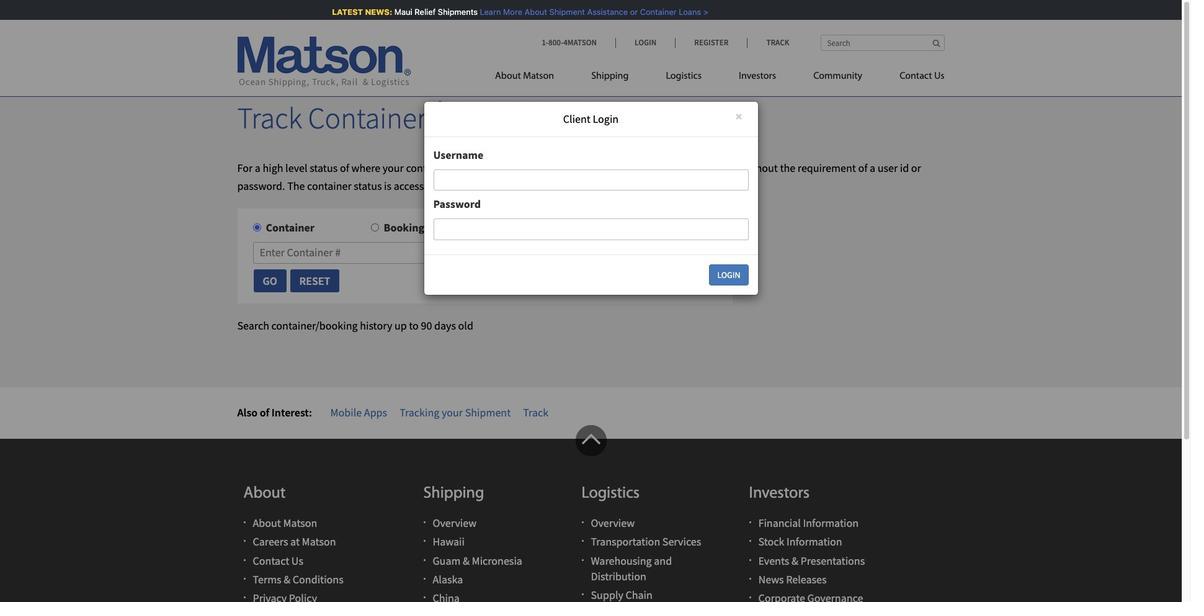 Task type: describe. For each thing, give the bounding box(es) containing it.
tracking your shipment
[[400, 405, 511, 420]]

days
[[435, 319, 456, 333]]

1 vertical spatial status
[[354, 179, 382, 193]]

news:
[[364, 7, 391, 17]]

warehousing and distribution link
[[591, 553, 672, 583]]

Container radio
[[253, 224, 261, 232]]

password.
[[237, 179, 285, 193]]

0 vertical spatial contact us link
[[882, 65, 945, 91]]

2 vertical spatial or
[[627, 179, 637, 193]]

of down number,
[[520, 221, 530, 235]]

number,
[[506, 179, 545, 193]]

news releases link
[[759, 572, 827, 586]]

contact inside about matson careers at matson contact us terms & conditions
[[253, 553, 289, 568]]

overview transportation services warehousing and distribution supply chain
[[591, 516, 702, 602]]

latest
[[331, 7, 362, 17]]

number
[[588, 179, 625, 193]]

of left the where
[[340, 161, 349, 175]]

also
[[237, 405, 258, 420]]

1 vertical spatial contact us link
[[253, 553, 304, 568]]

financial information link
[[759, 516, 859, 530]]

about for about matson careers at matson contact us terms & conditions
[[253, 516, 281, 530]]

guam & micronesia link
[[433, 553, 523, 568]]

shipment inside for a high level status of where your container currently is, ocean shipment tracking provides basic visibility without the requirement of a user id or password. the container status is accessible by container number, booking number or bill of lading number.
[[542, 161, 587, 175]]

0 vertical spatial or
[[629, 7, 637, 17]]

login link
[[616, 37, 676, 48]]

mobile apps
[[331, 405, 387, 420]]

register
[[695, 37, 729, 48]]

for
[[237, 161, 253, 175]]

bill inside for a high level status of where your container currently is, ocean shipment tracking provides basic visibility without the requirement of a user id or password. the container status is accessible by container number, booking number or bill of lading number.
[[639, 179, 655, 193]]

provides
[[632, 161, 672, 175]]

terms
[[253, 572, 282, 586]]

investors link
[[721, 65, 795, 91]]

│ocean
[[433, 99, 528, 137]]

2 horizontal spatial track
[[767, 37, 790, 48]]

1 vertical spatial lading
[[533, 221, 566, 235]]

login button
[[710, 264, 749, 286]]

us inside contact us link
[[935, 71, 945, 81]]

1 vertical spatial shipping
[[424, 485, 485, 502]]

the
[[288, 179, 305, 193]]

of down the provides
[[657, 179, 666, 193]]

of left user
[[859, 161, 868, 175]]

supply
[[591, 588, 624, 602]]

loans
[[678, 7, 700, 17]]

90
[[421, 319, 432, 333]]

chain
[[626, 588, 653, 602]]

search image
[[933, 39, 941, 47]]

financial
[[759, 516, 801, 530]]

overview link for shipping
[[433, 516, 477, 530]]

username
[[434, 148, 484, 162]]

login for login button
[[718, 269, 741, 281]]

1 vertical spatial container
[[307, 179, 352, 193]]

search
[[237, 319, 269, 333]]

shipments
[[437, 7, 476, 17]]

warehousing
[[591, 553, 652, 568]]

container inside for a high level status of where your container currently is, ocean shipment tracking provides basic visibility without the requirement of a user id or password. the container status is accessible by container number, booking number or bill of lading number.
[[457, 179, 503, 193]]

supply chain link
[[591, 588, 653, 602]]

client
[[564, 112, 591, 126]]

level
[[286, 161, 308, 175]]

apps
[[364, 405, 387, 420]]

search container/booking history up to 90 days old
[[237, 319, 474, 333]]

assistance
[[586, 7, 627, 17]]

& inside "financial information stock information events & presentations news releases"
[[792, 553, 799, 568]]

0 horizontal spatial bill
[[502, 221, 518, 235]]

user
[[878, 161, 898, 175]]

4matson
[[564, 37, 597, 48]]

is,
[[498, 161, 508, 175]]

basic
[[674, 161, 698, 175]]

transportation services link
[[591, 535, 702, 549]]

contact us
[[900, 71, 945, 81]]

by
[[444, 179, 455, 193]]

to
[[409, 319, 419, 333]]

matson for about matson
[[523, 71, 554, 81]]

footer containing about
[[0, 425, 1183, 602]]

also of interest:
[[237, 405, 312, 420]]

community
[[814, 71, 863, 81]]

investors inside "top menu" navigation
[[739, 71, 777, 81]]

stock information link
[[759, 535, 843, 549]]

careers
[[253, 535, 288, 549]]

bill of lading
[[502, 221, 566, 235]]

backtop image
[[576, 425, 607, 456]]

and
[[654, 553, 672, 568]]

logistics link
[[648, 65, 721, 91]]

us inside about matson careers at matson contact us terms & conditions
[[292, 553, 304, 568]]

requirement
[[798, 161, 857, 175]]

micronesia
[[472, 553, 523, 568]]

old
[[458, 319, 474, 333]]

0 horizontal spatial login
[[593, 112, 619, 126]]

up
[[395, 319, 407, 333]]

distribution
[[591, 569, 647, 583]]

stock
[[759, 535, 785, 549]]

1 horizontal spatial track
[[524, 405, 549, 420]]

Search search field
[[821, 35, 945, 51]]



Task type: locate. For each thing, give the bounding box(es) containing it.
None search field
[[821, 35, 945, 51]]

maui
[[393, 7, 411, 17]]

logistics inside footer
[[582, 485, 640, 502]]

0 vertical spatial tracking
[[590, 161, 629, 175]]

0 vertical spatial container
[[406, 161, 451, 175]]

Username text field
[[434, 169, 749, 191]]

0 vertical spatial contact
[[900, 71, 933, 81]]

login inside button
[[718, 269, 741, 281]]

contact inside "top menu" navigation
[[900, 71, 933, 81]]

releases
[[787, 572, 827, 586]]

status down the where
[[354, 179, 382, 193]]

container down currently
[[457, 179, 503, 193]]

container right the at the left top of page
[[307, 179, 352, 193]]

1 horizontal spatial track link
[[748, 37, 790, 48]]

status
[[310, 161, 338, 175], [354, 179, 382, 193]]

overview hawaii guam & micronesia alaska
[[433, 516, 523, 586]]

0 vertical spatial bill
[[639, 179, 655, 193]]

overview inside overview hawaii guam & micronesia alaska
[[433, 516, 477, 530]]

0 horizontal spatial overview link
[[433, 516, 477, 530]]

1 horizontal spatial booking
[[547, 179, 586, 193]]

0 vertical spatial investors
[[739, 71, 777, 81]]

password
[[434, 197, 481, 211]]

container up accessible
[[406, 161, 451, 175]]

us down search icon
[[935, 71, 945, 81]]

2 vertical spatial track
[[524, 405, 549, 420]]

learn more about shipment assistance or container loans > link
[[479, 7, 707, 17]]

1 vertical spatial about matson link
[[253, 516, 318, 530]]

transportation
[[591, 535, 661, 549]]

lading down 'basic'
[[668, 179, 700, 193]]

overview
[[433, 516, 477, 530], [591, 516, 635, 530]]

high
[[263, 161, 283, 175]]

1 overview link from the left
[[433, 516, 477, 530]]

shipping link
[[573, 65, 648, 91]]

0 horizontal spatial a
[[255, 161, 261, 175]]

booking right booking "radio"
[[384, 221, 425, 235]]

overview for hawaii
[[433, 516, 477, 530]]

1 horizontal spatial tracking
[[590, 161, 629, 175]]

1 a from the left
[[255, 161, 261, 175]]

0 vertical spatial login
[[635, 37, 657, 48]]

hawaii
[[433, 535, 465, 549]]

1 vertical spatial or
[[912, 161, 922, 175]]

matson for about matson careers at matson contact us terms & conditions
[[283, 516, 318, 530]]

& inside overview hawaii guam & micronesia alaska
[[463, 553, 470, 568]]

0 horizontal spatial logistics
[[582, 485, 640, 502]]

or right id
[[912, 161, 922, 175]]

0 horizontal spatial contact
[[253, 553, 289, 568]]

contact down "careers"
[[253, 553, 289, 568]]

information up stock information link
[[804, 516, 859, 530]]

bill down the provides
[[639, 179, 655, 193]]

0 vertical spatial logistics
[[666, 71, 702, 81]]

matson up at
[[283, 516, 318, 530]]

shipping
[[592, 71, 629, 81], [424, 485, 485, 502]]

tracking up number
[[590, 161, 629, 175]]

×
[[736, 108, 743, 125]]

mobile apps link
[[331, 405, 387, 420]]

overview inside overview transportation services warehousing and distribution supply chain
[[591, 516, 635, 530]]

contact us link
[[882, 65, 945, 91], [253, 553, 304, 568]]

community link
[[795, 65, 882, 91]]

800-
[[549, 37, 564, 48]]

overview for transportation
[[591, 516, 635, 530]]

2 a from the left
[[870, 161, 876, 175]]

1 horizontal spatial &
[[463, 553, 470, 568]]

of
[[340, 161, 349, 175], [859, 161, 868, 175], [657, 179, 666, 193], [520, 221, 530, 235], [260, 405, 270, 420]]

0 vertical spatial status
[[310, 161, 338, 175]]

logistics up the transportation
[[582, 485, 640, 502]]

us up terms & conditions link
[[292, 553, 304, 568]]

2 vertical spatial login
[[718, 269, 741, 281]]

overview up hawaii link
[[433, 516, 477, 530]]

Booking radio
[[371, 224, 379, 232]]

& inside about matson careers at matson contact us terms & conditions
[[284, 572, 291, 586]]

container right container option
[[266, 221, 315, 235]]

0 horizontal spatial container
[[307, 179, 352, 193]]

1 horizontal spatial login
[[635, 37, 657, 48]]

2 overview link from the left
[[591, 516, 635, 530]]

matson down "1-"
[[523, 71, 554, 81]]

&
[[463, 553, 470, 568], [792, 553, 799, 568], [284, 572, 291, 586]]

events
[[759, 553, 790, 568]]

0 vertical spatial us
[[935, 71, 945, 81]]

careers at matson link
[[253, 535, 336, 549]]

alaska
[[433, 572, 463, 586]]

1 vertical spatial track link
[[524, 405, 549, 420]]

0 horizontal spatial track link
[[524, 405, 549, 420]]

about matson link for careers at matson link
[[253, 516, 318, 530]]

your inside for a high level status of where your container currently is, ocean shipment tracking provides basic visibility without the requirement of a user id or password. the container status is accessible by container number, booking number or bill of lading number.
[[383, 161, 404, 175]]

1 horizontal spatial us
[[935, 71, 945, 81]]

about matson careers at matson contact us terms & conditions
[[253, 516, 344, 586]]

0 vertical spatial information
[[804, 516, 859, 530]]

0 horizontal spatial tracking
[[400, 405, 440, 420]]

0 horizontal spatial track
[[237, 99, 302, 137]]

container
[[406, 161, 451, 175], [307, 179, 352, 193]]

0 horizontal spatial us
[[292, 553, 304, 568]]

matson right at
[[302, 535, 336, 549]]

1 vertical spatial login
[[593, 112, 619, 126]]

top menu navigation
[[495, 65, 945, 91]]

services
[[663, 535, 702, 549]]

of right also at the left bottom
[[260, 405, 270, 420]]

is
[[384, 179, 392, 193]]

about matson link for shipping link
[[495, 65, 573, 91]]

& right guam
[[463, 553, 470, 568]]

investors up financial
[[750, 485, 810, 502]]

login for login link
[[635, 37, 657, 48]]

register link
[[676, 37, 748, 48]]

1 vertical spatial contact
[[253, 553, 289, 568]]

0 horizontal spatial your
[[383, 161, 404, 175]]

contact down search search field
[[900, 71, 933, 81]]

about inside about matson careers at matson contact us terms & conditions
[[253, 516, 281, 530]]

1 vertical spatial investors
[[750, 485, 810, 502]]

1 horizontal spatial bill
[[639, 179, 655, 193]]

None button
[[253, 269, 287, 293], [290, 269, 340, 293], [253, 269, 287, 293], [290, 269, 340, 293]]

or right number
[[627, 179, 637, 193]]

logistics down register link
[[666, 71, 702, 81]]

at
[[291, 535, 300, 549]]

1 horizontal spatial your
[[442, 405, 463, 420]]

number.
[[702, 179, 741, 193]]

1-800-4matson link
[[542, 37, 616, 48]]

logistics
[[666, 71, 702, 81], [582, 485, 640, 502]]

terms & conditions link
[[253, 572, 344, 586]]

& up the news releases link
[[792, 553, 799, 568]]

1 vertical spatial us
[[292, 553, 304, 568]]

about matson
[[495, 71, 554, 81]]

lading
[[668, 179, 700, 193], [533, 221, 566, 235]]

0 vertical spatial lading
[[668, 179, 700, 193]]

overview link up hawaii link
[[433, 516, 477, 530]]

contact us link down search icon
[[882, 65, 945, 91]]

Enter Container # text field
[[253, 242, 666, 264]]

id
[[901, 161, 910, 175]]

a left user
[[870, 161, 876, 175]]

overview link for logistics
[[591, 516, 635, 530]]

2 vertical spatial matson
[[302, 535, 336, 549]]

contact us link down "careers"
[[253, 553, 304, 568]]

shipping down 4matson
[[592, 71, 629, 81]]

0 horizontal spatial booking
[[384, 221, 425, 235]]

lading inside for a high level status of where your container currently is, ocean shipment tracking provides basic visibility without the requirement of a user id or password. the container status is accessible by container number, booking number or bill of lading number.
[[668, 179, 700, 193]]

for a high level status of where your container currently is, ocean shipment tracking provides basic visibility without the requirement of a user id or password. the container status is accessible by container number, booking number or bill of lading number.
[[237, 161, 922, 193]]

1 horizontal spatial overview link
[[591, 516, 635, 530]]

1 horizontal spatial lading
[[668, 179, 700, 193]]

logistics inside logistics link
[[666, 71, 702, 81]]

currently
[[453, 161, 495, 175]]

or right assistance
[[629, 7, 637, 17]]

overview up the transportation
[[591, 516, 635, 530]]

tracking your shipment link
[[400, 405, 511, 420]]

a right for
[[255, 161, 261, 175]]

about inside "top menu" navigation
[[495, 71, 521, 81]]

about matson link up careers at matson link
[[253, 516, 318, 530]]

tracking inside for a high level status of where your container currently is, ocean shipment tracking provides basic visibility without the requirement of a user id or password. the container status is accessible by container number, booking number or bill of lading number.
[[590, 161, 629, 175]]

matson
[[523, 71, 554, 81], [283, 516, 318, 530], [302, 535, 336, 549]]

1 horizontal spatial overview
[[591, 516, 635, 530]]

0 vertical spatial track link
[[748, 37, 790, 48]]

overview link up the transportation
[[591, 516, 635, 530]]

0 vertical spatial about matson link
[[495, 65, 573, 91]]

more
[[502, 7, 521, 17]]

0 vertical spatial track
[[767, 37, 790, 48]]

booking inside for a high level status of where your container currently is, ocean shipment tracking provides basic visibility without the requirement of a user id or password. the container status is accessible by container number, booking number or bill of lading number.
[[547, 179, 586, 193]]

mobile
[[331, 405, 362, 420]]

>
[[702, 7, 707, 17]]

matson inside "top menu" navigation
[[523, 71, 554, 81]]

accessible
[[394, 179, 442, 193]]

1 vertical spatial information
[[787, 535, 843, 549]]

status right level on the left
[[310, 161, 338, 175]]

history
[[360, 319, 393, 333]]

container left loans
[[639, 7, 676, 17]]

& right terms
[[284, 572, 291, 586]]

where
[[352, 161, 381, 175]]

guam
[[433, 553, 461, 568]]

1 vertical spatial matson
[[283, 516, 318, 530]]

tracking
[[590, 161, 629, 175], [400, 405, 440, 420]]

1 horizontal spatial a
[[870, 161, 876, 175]]

1 vertical spatial booking
[[384, 221, 425, 235]]

0 horizontal spatial contact us link
[[253, 553, 304, 568]]

track container │ocean shipment
[[237, 99, 652, 137]]

ocean
[[510, 161, 539, 175]]

events & presentations link
[[759, 553, 866, 568]]

blue matson logo with ocean, shipping, truck, rail and logistics written beneath it. image
[[237, 37, 411, 88]]

× button
[[736, 108, 743, 125]]

1-800-4matson
[[542, 37, 597, 48]]

1 vertical spatial tracking
[[400, 405, 440, 420]]

1 horizontal spatial status
[[354, 179, 382, 193]]

interest:
[[272, 405, 312, 420]]

0 vertical spatial your
[[383, 161, 404, 175]]

container
[[639, 7, 676, 17], [308, 99, 427, 137], [457, 179, 503, 193], [266, 221, 315, 235]]

us
[[935, 71, 945, 81], [292, 553, 304, 568]]

about for about
[[244, 485, 286, 502]]

0 horizontal spatial about matson link
[[253, 516, 318, 530]]

1-
[[542, 37, 549, 48]]

about for about matson
[[495, 71, 521, 81]]

bill down number,
[[502, 221, 518, 235]]

0 vertical spatial shipping
[[592, 71, 629, 81]]

tracking right apps at bottom left
[[400, 405, 440, 420]]

1 horizontal spatial shipping
[[592, 71, 629, 81]]

investors up ×
[[739, 71, 777, 81]]

1 horizontal spatial about matson link
[[495, 65, 573, 91]]

the
[[781, 161, 796, 175]]

1 horizontal spatial logistics
[[666, 71, 702, 81]]

1 horizontal spatial contact us link
[[882, 65, 945, 91]]

lading down number,
[[533, 221, 566, 235]]

2 overview from the left
[[591, 516, 635, 530]]

2 horizontal spatial login
[[718, 269, 741, 281]]

hawaii link
[[433, 535, 465, 549]]

0 vertical spatial booking
[[547, 179, 586, 193]]

1 vertical spatial your
[[442, 405, 463, 420]]

visibility
[[701, 161, 740, 175]]

shipment
[[548, 7, 584, 17], [534, 99, 652, 137], [542, 161, 587, 175], [465, 405, 511, 420]]

0 horizontal spatial overview
[[433, 516, 477, 530]]

1 horizontal spatial container
[[406, 161, 451, 175]]

without
[[742, 161, 778, 175]]

Password password field
[[434, 219, 749, 240]]

0 horizontal spatial &
[[284, 572, 291, 586]]

1 vertical spatial bill
[[502, 221, 518, 235]]

container up the where
[[308, 99, 427, 137]]

0 horizontal spatial shipping
[[424, 485, 485, 502]]

1 horizontal spatial contact
[[900, 71, 933, 81]]

about matson link down "1-"
[[495, 65, 573, 91]]

1 vertical spatial track
[[237, 99, 302, 137]]

0 vertical spatial matson
[[523, 71, 554, 81]]

0 horizontal spatial lading
[[533, 221, 566, 235]]

information up the events & presentations link
[[787, 535, 843, 549]]

conditions
[[293, 572, 344, 586]]

learn
[[479, 7, 500, 17]]

container/booking
[[272, 319, 358, 333]]

0 horizontal spatial status
[[310, 161, 338, 175]]

shipping inside "top menu" navigation
[[592, 71, 629, 81]]

footer
[[0, 425, 1183, 602]]

latest news: maui relief shipments learn more about shipment assistance or container loans >
[[331, 7, 707, 17]]

booking
[[547, 179, 586, 193], [384, 221, 425, 235]]

1 overview from the left
[[433, 516, 477, 530]]

shipping up hawaii
[[424, 485, 485, 502]]

1 vertical spatial logistics
[[582, 485, 640, 502]]

booking left number
[[547, 179, 586, 193]]

2 horizontal spatial &
[[792, 553, 799, 568]]



Task type: vqa. For each thing, say whether or not it's contained in the screenshot.
Government
no



